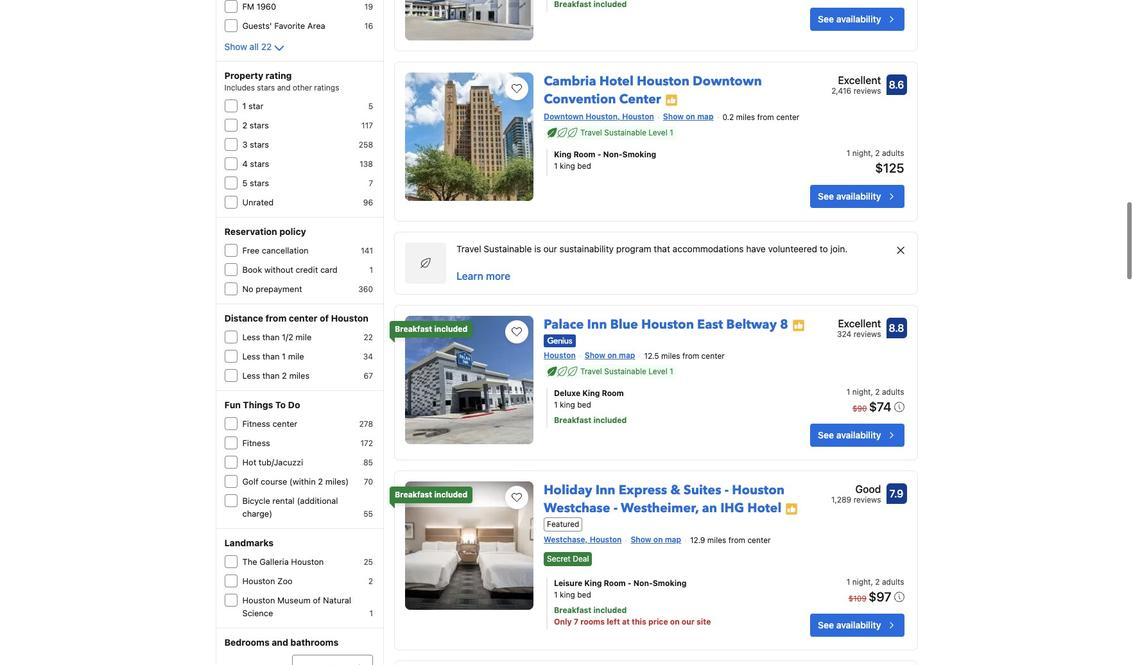 Task type: locate. For each thing, give the bounding box(es) containing it.
map left 12.5
[[619, 351, 636, 361]]

downtown houston, houston
[[544, 112, 655, 122]]

4 availability from the top
[[837, 620, 882, 631]]

adults up $74
[[883, 387, 905, 397]]

from
[[758, 112, 775, 122], [266, 313, 287, 324], [683, 352, 700, 361], [729, 536, 746, 546]]

inn left blue
[[587, 316, 607, 333]]

this property is part of our preferred partner program. it's committed to providing excellent service and good value. it'll pay us a higher commission if you make a booking. image right 8
[[793, 319, 806, 332]]

5 up 117
[[369, 102, 373, 111]]

1 breakfast included from the top
[[395, 324, 468, 334]]

2 see availability link from the top
[[811, 185, 905, 208]]

1 horizontal spatial 22
[[364, 333, 373, 342]]

1 night , 2 adults up $74
[[847, 387, 905, 397]]

king right 'deluxe'
[[583, 389, 600, 398]]

on for houston
[[686, 112, 696, 122]]

2 up $74
[[876, 387, 880, 397]]

stars for 3 stars
[[250, 139, 269, 150]]

show down cambria hotel houston downtown convention center
[[664, 112, 684, 122]]

3 king from the top
[[560, 590, 575, 600]]

travel up 'deluxe'
[[581, 367, 603, 377]]

star
[[249, 101, 264, 111]]

less
[[243, 332, 260, 342], [243, 351, 260, 362], [243, 371, 260, 381]]

2 up $97 at bottom right
[[876, 577, 880, 587]]

mile
[[296, 332, 312, 342], [288, 351, 304, 362]]

3 see availability link from the top
[[811, 424, 905, 447]]

1 night , 2 adults
[[847, 387, 905, 397], [847, 577, 905, 587]]

1 vertical spatial this property is part of our preferred partner program. it's committed to providing excellent service and good value. it'll pay us a higher commission if you make a booking. image
[[793, 319, 806, 332]]

prepayment
[[256, 284, 302, 294]]

than up less than 2 miles
[[263, 351, 280, 362]]

travel sustainable level 1 for blue
[[581, 367, 674, 377]]

$74
[[870, 400, 892, 414]]

excellent inside excellent 324 reviews
[[839, 318, 882, 330]]

0 vertical spatial smoking
[[623, 150, 657, 159]]

miles right 12.5
[[662, 352, 681, 361]]

reviews right 324 at the right of page
[[854, 330, 882, 339]]

non- up this at the right bottom of page
[[634, 579, 653, 588]]

scored 8.8 element
[[887, 318, 907, 339]]

stars up unrated
[[250, 178, 269, 188]]

holiday inn express & suites - houston westchase - westheimer, an ihg hotel image
[[405, 482, 534, 610]]

from for cambria hotel houston downtown convention center
[[758, 112, 775, 122]]

0 vertical spatial 5
[[369, 102, 373, 111]]

volunteered
[[769, 243, 818, 254]]

less for less than 1/2 mile
[[243, 332, 260, 342]]

1 vertical spatial travel sustainable level 1
[[581, 367, 674, 377]]

2 see availability from the top
[[819, 191, 882, 202]]

king down downtown houston, houston
[[560, 161, 575, 171]]

room inside deluxe king room 1 king bed breakfast included
[[602, 389, 624, 398]]

beltway
[[727, 316, 777, 333]]

scored 7.9 element
[[887, 484, 907, 504]]

22 up "34"
[[364, 333, 373, 342]]

breakfast included for palace
[[395, 324, 468, 334]]

included inside deluxe king room 1 king bed breakfast included
[[594, 416, 627, 425]]

1 night , 2 adults for $97
[[847, 577, 905, 587]]

4 see availability from the top
[[819, 620, 882, 631]]

price
[[649, 617, 669, 627]]

1 vertical spatial show on map
[[585, 351, 636, 361]]

other
[[293, 83, 312, 93]]

this property is part of our preferred partner program. it's committed to providing excellent service and good value. it'll pay us a higher commission if you make a booking. image
[[665, 94, 678, 106], [793, 319, 806, 332], [786, 503, 799, 516]]

included
[[435, 324, 468, 334], [594, 416, 627, 425], [435, 490, 468, 500], [594, 606, 627, 615]]

2 bed from the top
[[578, 400, 592, 410]]

3 bed from the top
[[578, 590, 592, 600]]

excellent element left scored 8.6 'element'
[[832, 73, 882, 88]]

0 vertical spatial 22
[[261, 41, 272, 52]]

2 than from the top
[[263, 351, 280, 362]]

1 vertical spatial smoking
[[653, 579, 687, 588]]

night for $74
[[853, 387, 871, 397]]

map left 0.2
[[698, 112, 714, 122]]

2 up $125
[[876, 148, 880, 158]]

1 adults from the top
[[883, 148, 905, 158]]

the galleria houston
[[243, 557, 324, 567]]

non- down houston, at the top right of page
[[604, 150, 623, 159]]

1 vertical spatial and
[[272, 637, 288, 648]]

0 vertical spatial room
[[574, 150, 596, 159]]

bed down leisure
[[578, 590, 592, 600]]

0 vertical spatial less
[[243, 332, 260, 342]]

excellent element left scored 8.8 element on the right of the page
[[838, 316, 882, 331]]

adults for $74
[[883, 387, 905, 397]]

rooms
[[581, 617, 605, 627]]

1 vertical spatial king
[[560, 400, 575, 410]]

less than 1 mile
[[243, 351, 304, 362]]

2 vertical spatial show on map
[[631, 535, 682, 545]]

express
[[619, 482, 668, 499]]

1 vertical spatial sustainable
[[484, 243, 532, 254]]

on right price
[[671, 617, 680, 627]]

2 adults from the top
[[883, 387, 905, 397]]

1 vertical spatial less
[[243, 351, 260, 362]]

do
[[288, 400, 300, 411]]

this property is part of our preferred partner program. it's committed to providing excellent service and good value. it'll pay us a higher commission if you make a booking. image left 1,289
[[786, 503, 799, 516]]

show on map left 0.2
[[664, 112, 714, 122]]

museum
[[278, 596, 311, 606]]

houston down the
[[243, 576, 275, 587]]

travel sustainable level 1
[[581, 128, 674, 137], [581, 367, 674, 377]]

center right 12.9
[[748, 536, 771, 546]]

bicycle rental (additional charge)
[[243, 496, 338, 519]]

2 , from the top
[[871, 387, 874, 397]]

learn more
[[457, 270, 511, 282]]

reviews for palace inn blue houston east beltway 8
[[854, 330, 882, 339]]

3 reviews from the top
[[854, 495, 882, 505]]

join.
[[831, 243, 848, 254]]

1 vertical spatial downtown
[[544, 112, 584, 122]]

2 see from the top
[[819, 191, 835, 202]]

1 vertical spatial night
[[853, 387, 871, 397]]

houston inside houston museum of natural science
[[243, 596, 275, 606]]

1 horizontal spatial hotel
[[748, 500, 782, 517]]

1 vertical spatial than
[[263, 351, 280, 362]]

our
[[544, 243, 557, 254], [682, 617, 695, 627]]

less down distance
[[243, 332, 260, 342]]

hotel
[[600, 73, 634, 90], [748, 500, 782, 517]]

this property is part of our preferred partner program. it's committed to providing excellent service and good value. it'll pay us a higher commission if you make a booking. image right 8
[[793, 319, 806, 332]]

room inside "king room - non-smoking 1 king bed"
[[574, 150, 596, 159]]

2 vertical spatial night
[[853, 577, 871, 587]]

king room - non-smoking link
[[554, 149, 772, 161]]

stars down rating
[[257, 83, 275, 93]]

1 vertical spatial 7
[[574, 617, 579, 627]]

fm 1960
[[243, 1, 276, 12]]

excellent left scored 8.8 element on the right of the page
[[839, 318, 882, 330]]

2 breakfast included from the top
[[395, 490, 468, 500]]

1 vertical spatial 22
[[364, 333, 373, 342]]

see availability for king room - non-smoking 1 king bed
[[819, 191, 882, 202]]

fitness up hot
[[243, 438, 270, 448]]

travel down downtown houston, houston
[[581, 128, 603, 137]]

12.5
[[645, 352, 660, 361]]

2 vertical spatial this property is part of our preferred partner program. it's committed to providing excellent service and good value. it'll pay us a higher commission if you make a booking. image
[[786, 503, 799, 516]]

2 vertical spatial travel
[[581, 367, 603, 377]]

that
[[654, 243, 671, 254]]

1 1 night , 2 adults from the top
[[847, 387, 905, 397]]

, for $74
[[871, 387, 874, 397]]

1 vertical spatial inn
[[596, 482, 616, 499]]

4 see availability link from the top
[[811, 614, 905, 637]]

5 stars
[[243, 178, 269, 188]]

card
[[321, 265, 338, 275]]

2 king from the top
[[560, 400, 575, 410]]

featured
[[547, 520, 580, 530]]

stars for 5 stars
[[250, 178, 269, 188]]

,
[[871, 148, 874, 158], [871, 387, 874, 397], [871, 577, 874, 587]]

1 vertical spatial non-
[[634, 579, 653, 588]]

excellent
[[839, 75, 882, 86], [839, 318, 882, 330]]

0 horizontal spatial our
[[544, 243, 557, 254]]

our right is
[[544, 243, 557, 254]]

this property is part of our preferred partner program. it's committed to providing excellent service and good value. it'll pay us a higher commission if you make a booking. image
[[665, 94, 678, 106], [793, 319, 806, 332], [786, 503, 799, 516]]

2 excellent from the top
[[839, 318, 882, 330]]

2 horizontal spatial map
[[698, 112, 714, 122]]

hotel inside 'holiday inn express & suites - houston westchase - westheimer, an ihg hotel'
[[748, 500, 782, 517]]

of left natural
[[313, 596, 321, 606]]

55
[[364, 509, 373, 519]]

0 vertical spatial show on map
[[664, 112, 714, 122]]

3 adults from the top
[[883, 577, 905, 587]]

landmarks
[[225, 538, 274, 549]]

0 horizontal spatial 5
[[243, 178, 248, 188]]

center
[[777, 112, 800, 122], [289, 313, 318, 324], [702, 352, 725, 361], [273, 419, 298, 429], [748, 536, 771, 546]]

2 less from the top
[[243, 351, 260, 362]]

inn for palace
[[587, 316, 607, 333]]

2 vertical spatial king
[[585, 579, 602, 588]]

adults up $125
[[883, 148, 905, 158]]

room for $97
[[604, 579, 626, 588]]

adults inside "1 night , 2 adults $125"
[[883, 148, 905, 158]]

reviews inside the excellent 2,416 reviews
[[854, 86, 882, 96]]

0 vertical spatial reviews
[[854, 86, 882, 96]]

center for holiday inn express & suites - houston westchase - westheimer, an ihg hotel
[[748, 536, 771, 546]]

1 see availability link from the top
[[811, 8, 905, 31]]

breakfast included
[[395, 324, 468, 334], [395, 490, 468, 500]]

0 vertical spatial and
[[277, 83, 291, 93]]

guests'
[[243, 21, 272, 31]]

room right 'deluxe'
[[602, 389, 624, 398]]

1 excellent from the top
[[839, 75, 882, 86]]

0 vertical spatial downtown
[[693, 73, 762, 90]]

7 right only
[[574, 617, 579, 627]]

3 less from the top
[[243, 371, 260, 381]]

westheimer,
[[621, 500, 699, 517]]

houston right westchase, on the bottom
[[590, 535, 622, 545]]

less up less than 2 miles
[[243, 351, 260, 362]]

2 vertical spatial reviews
[[854, 495, 882, 505]]

from down ihg at right bottom
[[729, 536, 746, 546]]

map
[[698, 112, 714, 122], [619, 351, 636, 361], [665, 535, 682, 545]]

adults for $97
[[883, 577, 905, 587]]

show for cambria
[[664, 112, 684, 122]]

reviews inside excellent 324 reviews
[[854, 330, 882, 339]]

from right 0.2
[[758, 112, 775, 122]]

70
[[364, 477, 373, 487]]

- inside leisure king room - non-smoking 1 king bed breakfast included only 7 rooms left at this price on our site
[[628, 579, 632, 588]]

324
[[838, 330, 852, 339]]

3 see availability from the top
[[819, 430, 882, 441]]

from down east
[[683, 352, 700, 361]]

show on map down westheimer, at the bottom right
[[631, 535, 682, 545]]

of inside houston museum of natural science
[[313, 596, 321, 606]]

1 night from the top
[[853, 148, 871, 158]]

0 vertical spatial excellent element
[[832, 73, 882, 88]]

117
[[362, 121, 373, 130]]

fitness
[[243, 419, 270, 429], [243, 438, 270, 448]]

0 vertical spatial ,
[[871, 148, 874, 158]]

inn for holiday
[[596, 482, 616, 499]]

reviews right 1,289
[[854, 495, 882, 505]]

2 night from the top
[[853, 387, 871, 397]]

show left all
[[225, 41, 247, 52]]

(additional
[[297, 496, 338, 506]]

1 horizontal spatial map
[[665, 535, 682, 545]]

show on map for blue
[[585, 351, 636, 361]]

to
[[276, 400, 286, 411]]

see availability for leisure king room - non-smoking 1 king bed breakfast included only 7 rooms left at this price on our site
[[819, 620, 882, 631]]

cambria hotel houston downtown convention center link
[[544, 68, 762, 108]]

stars right 3
[[250, 139, 269, 150]]

houston inside 'holiday inn express & suites - houston westchase - westheimer, an ihg hotel'
[[732, 482, 785, 499]]

includes
[[225, 83, 255, 93]]

7
[[369, 179, 373, 188], [574, 617, 579, 627]]

0 horizontal spatial non-
[[604, 150, 623, 159]]

1 horizontal spatial downtown
[[693, 73, 762, 90]]

course
[[261, 477, 287, 487]]

1 horizontal spatial non-
[[634, 579, 653, 588]]

0 horizontal spatial hotel
[[600, 73, 634, 90]]

room for $74
[[602, 389, 624, 398]]

than down less than 1 mile on the bottom of the page
[[263, 371, 280, 381]]

our left site
[[682, 617, 695, 627]]

sustainable up 'more'
[[484, 243, 532, 254]]

5 down 4
[[243, 178, 248, 188]]

travel sustainable level 1 for houston
[[581, 128, 674, 137]]

1 vertical spatial 5
[[243, 178, 248, 188]]

hot tub/jacuzzi
[[243, 457, 303, 468]]

excellent left scored 8.6 'element'
[[839, 75, 882, 86]]

1 king from the top
[[560, 161, 575, 171]]

bed down 'deluxe'
[[578, 400, 592, 410]]

less for less than 1 mile
[[243, 351, 260, 362]]

center right 0.2
[[777, 112, 800, 122]]

show for palace
[[585, 351, 606, 361]]

downtown down convention
[[544, 112, 584, 122]]

downtown up 0.2
[[693, 73, 762, 90]]

bed inside "king room - non-smoking 1 king bed"
[[578, 161, 592, 171]]

1 than from the top
[[263, 332, 280, 342]]

level for blue
[[649, 367, 668, 377]]

7.9
[[890, 488, 904, 500]]

excellent inside the excellent 2,416 reviews
[[839, 75, 882, 86]]

0 horizontal spatial downtown
[[544, 112, 584, 122]]

5 for 5
[[369, 102, 373, 111]]

0 vertical spatial inn
[[587, 316, 607, 333]]

adults up $97 at bottom right
[[883, 577, 905, 587]]

show down westheimer, at the bottom right
[[631, 535, 652, 545]]

0 vertical spatial night
[[853, 148, 871, 158]]

smoking
[[623, 150, 657, 159], [653, 579, 687, 588]]

1 vertical spatial level
[[649, 367, 668, 377]]

see availability link for leisure king room - non-smoking 1 king bed breakfast included only 7 rooms left at this price on our site
[[811, 614, 905, 637]]

1 vertical spatial of
[[313, 596, 321, 606]]

this property is part of our preferred partner program. it's committed to providing excellent service and good value. it'll pay us a higher commission if you make a booking. image for suites
[[786, 503, 799, 516]]

22 inside dropdown button
[[261, 41, 272, 52]]

stars down star
[[250, 120, 269, 130]]

2 1 night , 2 adults from the top
[[847, 577, 905, 587]]

less down less than 1 mile on the bottom of the page
[[243, 371, 260, 381]]

this property is part of our preferred partner program. it's committed to providing excellent service and good value. it'll pay us a higher commission if you make a booking. image right center
[[665, 94, 678, 106]]

0 vertical spatial bed
[[578, 161, 592, 171]]

houston up the zoo
[[291, 557, 324, 567]]

0 vertical spatial breakfast included
[[395, 324, 468, 334]]

3 night from the top
[[853, 577, 871, 587]]

show all 22 button
[[225, 40, 287, 56]]

travel sustainable is our sustainability program that accommodations have volunteered to join.
[[457, 243, 848, 254]]

0 vertical spatial map
[[698, 112, 714, 122]]

2 vertical spatial less
[[243, 371, 260, 381]]

travel
[[581, 128, 603, 137], [457, 243, 482, 254], [581, 367, 603, 377]]

1 vertical spatial excellent
[[839, 318, 882, 330]]

4 see from the top
[[819, 620, 835, 631]]

2 vertical spatial room
[[604, 579, 626, 588]]

breakfast
[[395, 324, 433, 334], [554, 416, 592, 425], [395, 490, 433, 500], [554, 606, 592, 615]]

room inside leisure king room - non-smoking 1 king bed breakfast included only 7 rooms left at this price on our site
[[604, 579, 626, 588]]

less for less than 2 miles
[[243, 371, 260, 381]]

miles)
[[325, 477, 349, 487]]

reviews inside good 1,289 reviews
[[854, 495, 882, 505]]

3 see from the top
[[819, 430, 835, 441]]

2 vertical spatial this property is part of our preferred partner program. it's committed to providing excellent service and good value. it'll pay us a higher commission if you make a booking. image
[[786, 503, 799, 516]]

miles for holiday inn express & suites - houston westchase - westheimer, an ihg hotel
[[708, 536, 727, 546]]

of down card
[[320, 313, 329, 324]]

0 vertical spatial king
[[554, 150, 572, 159]]

on down westheimer, at the bottom right
[[654, 535, 663, 545]]

houston up ihg at right bottom
[[732, 482, 785, 499]]

miles for palace inn blue houston east beltway 8
[[662, 352, 681, 361]]

on
[[686, 112, 696, 122], [608, 351, 617, 361], [654, 535, 663, 545], [671, 617, 680, 627]]

2 vertical spatial ,
[[871, 577, 874, 587]]

tub/jacuzzi
[[259, 457, 303, 468]]

1 vertical spatial 1 night , 2 adults
[[847, 577, 905, 587]]

level for houston
[[649, 128, 668, 137]]

0 horizontal spatial 22
[[261, 41, 272, 52]]

sustainable for cambria
[[605, 128, 647, 137]]

1 vertical spatial reviews
[[854, 330, 882, 339]]

bed down downtown houston, houston
[[578, 161, 592, 171]]

0 vertical spatial hotel
[[600, 73, 634, 90]]

5
[[369, 102, 373, 111], [243, 178, 248, 188]]

1 vertical spatial room
[[602, 389, 624, 398]]

1 vertical spatial hotel
[[748, 500, 782, 517]]

cambria hotel houston downtown convention center
[[544, 73, 762, 108]]

1 see from the top
[[819, 13, 835, 24]]

1 night , 2 adults for $74
[[847, 387, 905, 397]]

2 availability from the top
[[837, 191, 882, 202]]

1 vertical spatial fitness
[[243, 438, 270, 448]]

2 vertical spatial king
[[560, 590, 575, 600]]

breakfast inside deluxe king room 1 king bed breakfast included
[[554, 416, 592, 425]]

1 less from the top
[[243, 332, 260, 342]]

excellent element for cambria hotel houston downtown convention center
[[832, 73, 882, 88]]

smoking up price
[[653, 579, 687, 588]]

mile right 1/2
[[296, 332, 312, 342]]

16
[[365, 21, 373, 31]]

0 vertical spatial sustainable
[[605, 128, 647, 137]]

1 vertical spatial our
[[682, 617, 695, 627]]

king down leisure
[[560, 590, 575, 600]]

night inside "1 night , 2 adults $125"
[[853, 148, 871, 158]]

2 vertical spatial map
[[665, 535, 682, 545]]

0 vertical spatial excellent
[[839, 75, 882, 86]]

reservation policy
[[225, 226, 306, 237]]

map left 12.9
[[665, 535, 682, 545]]

room up left
[[604, 579, 626, 588]]

(within
[[290, 477, 316, 487]]

level down 12.5
[[649, 367, 668, 377]]

2 vertical spatial than
[[263, 371, 280, 381]]

, for $97
[[871, 577, 874, 587]]

level up king room - non-smoking link
[[649, 128, 668, 137]]

1 horizontal spatial 5
[[369, 102, 373, 111]]

smoking down center
[[623, 150, 657, 159]]

mile down 1/2
[[288, 351, 304, 362]]

2 travel sustainable level 1 from the top
[[581, 367, 674, 377]]

houston
[[637, 73, 690, 90], [623, 112, 655, 122], [331, 313, 369, 324], [642, 316, 694, 333], [544, 351, 576, 361], [732, 482, 785, 499], [590, 535, 622, 545], [291, 557, 324, 567], [243, 576, 275, 587], [243, 596, 275, 606]]

2 reviews from the top
[[854, 330, 882, 339]]

1 vertical spatial ,
[[871, 387, 874, 397]]

inn inside 'holiday inn express & suites - houston westchase - westheimer, an ihg hotel'
[[596, 482, 616, 499]]

22 right all
[[261, 41, 272, 52]]

stars for 2 stars
[[250, 120, 269, 130]]

0 vertical spatial adults
[[883, 148, 905, 158]]

on left 0.2
[[686, 112, 696, 122]]

reviews for holiday inn express & suites - houston westchase - westheimer, an ihg hotel
[[854, 495, 882, 505]]

an
[[702, 500, 718, 517]]

leisure king room - non-smoking link
[[554, 578, 772, 589]]

1 vertical spatial king
[[583, 389, 600, 398]]

- up at
[[628, 579, 632, 588]]

2 level from the top
[[649, 367, 668, 377]]

1 vertical spatial map
[[619, 351, 636, 361]]

room down downtown houston, houston
[[574, 150, 596, 159]]

2 vertical spatial bed
[[578, 590, 592, 600]]

1 horizontal spatial our
[[682, 617, 695, 627]]

2 vertical spatial sustainable
[[605, 367, 647, 377]]

only
[[554, 617, 572, 627]]

king inside leisure king room - non-smoking 1 king bed breakfast included only 7 rooms left at this price on our site
[[585, 579, 602, 588]]

houston down 360
[[331, 313, 369, 324]]

1 travel sustainable level 1 from the top
[[581, 128, 674, 137]]

2 fitness from the top
[[243, 438, 270, 448]]

inn up westchase
[[596, 482, 616, 499]]

than
[[263, 332, 280, 342], [263, 351, 280, 362], [263, 371, 280, 381]]

1 inside "1 night , 2 adults $125"
[[847, 148, 851, 158]]

1 vertical spatial this property is part of our preferred partner program. it's committed to providing excellent service and good value. it'll pay us a higher commission if you make a booking. image
[[793, 319, 806, 332]]

stars right 4
[[250, 159, 269, 169]]

7 up '96'
[[369, 179, 373, 188]]

1 fitness from the top
[[243, 419, 270, 429]]

and right bedrooms
[[272, 637, 288, 648]]

0 vertical spatial mile
[[296, 332, 312, 342]]

3 , from the top
[[871, 577, 874, 587]]

mile for less than 1 mile
[[288, 351, 304, 362]]

king
[[554, 150, 572, 159], [583, 389, 600, 398], [585, 579, 602, 588]]

this property is part of our preferred partner program. it's committed to providing excellent service and good value. it'll pay us a higher commission if you make a booking. image left 1,289
[[786, 503, 799, 516]]

breakfast inside leisure king room - non-smoking 1 king bed breakfast included only 7 rooms left at this price on our site
[[554, 606, 592, 615]]

book
[[243, 265, 262, 275]]

king inside leisure king room - non-smoking 1 king bed breakfast included only 7 rooms left at this price on our site
[[560, 590, 575, 600]]

1 vertical spatial breakfast included
[[395, 490, 468, 500]]

palace
[[544, 316, 584, 333]]

1 inside deluxe king room 1 king bed breakfast included
[[554, 400, 558, 410]]

sustainable down 12.5
[[605, 367, 647, 377]]

and down rating
[[277, 83, 291, 93]]

0 vertical spatial non-
[[604, 150, 623, 159]]

show on map for express
[[631, 535, 682, 545]]

1 reviews from the top
[[854, 86, 882, 96]]

0 vertical spatial travel
[[581, 128, 603, 137]]

0 vertical spatial fitness
[[243, 419, 270, 429]]

3 availability from the top
[[837, 430, 882, 441]]

travel sustainable level 1 down houston, at the top right of page
[[581, 128, 674, 137]]

2 inside "1 night , 2 adults $125"
[[876, 148, 880, 158]]

1 horizontal spatial 7
[[574, 617, 579, 627]]

1 , from the top
[[871, 148, 874, 158]]

2 vertical spatial adults
[[883, 577, 905, 587]]

3 than from the top
[[263, 371, 280, 381]]

bathrooms
[[291, 637, 339, 648]]

1 vertical spatial mile
[[288, 351, 304, 362]]

0 horizontal spatial map
[[619, 351, 636, 361]]

fitness down things
[[243, 419, 270, 429]]

westchase,
[[544, 535, 588, 545]]

0 vertical spatial of
[[320, 313, 329, 324]]

reservation
[[225, 226, 277, 237]]

1 bed from the top
[[578, 161, 592, 171]]

1 level from the top
[[649, 128, 668, 137]]

0 vertical spatial level
[[649, 128, 668, 137]]

141
[[361, 246, 373, 256]]

book without credit card
[[243, 265, 338, 275]]

miles right 12.9
[[708, 536, 727, 546]]

0 vertical spatial travel sustainable level 1
[[581, 128, 674, 137]]

0 horizontal spatial 7
[[369, 179, 373, 188]]

genius discounts available at this property. image
[[544, 335, 576, 348], [544, 335, 576, 348]]

palace inn blue houston east beltway 8
[[544, 316, 789, 333]]

excellent element
[[832, 73, 882, 88], [838, 316, 882, 331]]

travel up learn
[[457, 243, 482, 254]]

deluxe
[[554, 389, 581, 398]]

excellent for palace inn blue houston east beltway 8
[[839, 318, 882, 330]]

king inside deluxe king room 1 king bed breakfast included
[[583, 389, 600, 398]]

houston up center
[[637, 73, 690, 90]]

1 vertical spatial bed
[[578, 400, 592, 410]]

1 vertical spatial excellent element
[[838, 316, 882, 331]]

1 vertical spatial adults
[[883, 387, 905, 397]]

center for palace inn blue houston east beltway 8
[[702, 352, 725, 361]]

center down to
[[273, 419, 298, 429]]

8.8
[[889, 322, 905, 334]]



Task type: describe. For each thing, give the bounding box(es) containing it.
property rating includes stars and other ratings
[[225, 70, 339, 93]]

67
[[364, 371, 373, 381]]

excellent for cambria hotel houston downtown convention center
[[839, 75, 882, 86]]

360
[[359, 285, 373, 294]]

bed inside leisure king room - non-smoking 1 king bed breakfast included only 7 rooms left at this price on our site
[[578, 590, 592, 600]]

hotel inside cambria hotel houston downtown convention center
[[600, 73, 634, 90]]

1 star
[[243, 101, 264, 111]]

1 inside leisure king room - non-smoking 1 king bed breakfast included only 7 rooms left at this price on our site
[[554, 590, 558, 600]]

free
[[243, 245, 260, 256]]

our inside leisure king room - non-smoking 1 king bed breakfast included only 7 rooms left at this price on our site
[[682, 617, 695, 627]]

show for holiday
[[631, 535, 652, 545]]

learn more link
[[449, 261, 518, 292]]

the
[[243, 557, 257, 567]]

policy
[[280, 226, 306, 237]]

2 down less than 1 mile on the bottom of the page
[[282, 371, 287, 381]]

bedrooms
[[225, 637, 270, 648]]

charge)
[[243, 509, 272, 519]]

free cancellation
[[243, 245, 309, 256]]

good element
[[832, 482, 882, 497]]

12.9 miles from center
[[691, 536, 771, 546]]

center up 1/2
[[289, 313, 318, 324]]

stars inside property rating includes stars and other ratings
[[257, 83, 275, 93]]

fitness for fitness center
[[243, 419, 270, 429]]

from for holiday inn express & suites - houston westchase - westheimer, an ihg hotel
[[729, 536, 746, 546]]

on for blue
[[608, 351, 617, 361]]

see availability link for king room - non-smoking 1 king bed
[[811, 185, 905, 208]]

0 vertical spatial this property is part of our preferred partner program. it's committed to providing excellent service and good value. it'll pay us a higher commission if you make a booking. image
[[665, 94, 678, 106]]

3
[[243, 139, 248, 150]]

center for cambria hotel houston downtown convention center
[[777, 112, 800, 122]]

hot
[[243, 457, 257, 468]]

good 1,289 reviews
[[832, 484, 882, 505]]

houston zoo
[[243, 576, 293, 587]]

rating
[[266, 70, 292, 81]]

1 see availability from the top
[[819, 13, 882, 24]]

availability for deluxe king room 1 king bed breakfast included
[[837, 430, 882, 441]]

fun things to do
[[225, 400, 300, 411]]

ihg
[[721, 500, 745, 517]]

1/2
[[282, 332, 293, 342]]

king inside "king room - non-smoking 1 king bed"
[[560, 161, 575, 171]]

center
[[620, 91, 662, 108]]

on inside leisure king room - non-smoking 1 king bed breakfast included only 7 rooms left at this price on our site
[[671, 617, 680, 627]]

guests' favorite area
[[243, 21, 325, 31]]

258
[[359, 140, 373, 150]]

map for houston
[[619, 351, 636, 361]]

excellent 324 reviews
[[838, 318, 882, 339]]

2 left miles)
[[318, 477, 323, 487]]

than for 1/2
[[263, 332, 280, 342]]

all
[[250, 41, 259, 52]]

included inside leisure king room - non-smoking 1 king bed breakfast included only 7 rooms left at this price on our site
[[594, 606, 627, 615]]

7 inside leisure king room - non-smoking 1 king bed breakfast included only 7 rooms left at this price on our site
[[574, 617, 579, 627]]

program
[[617, 243, 652, 254]]

natural
[[323, 596, 351, 606]]

credit
[[296, 265, 318, 275]]

this property is part of our preferred partner program. it's committed to providing excellent service and good value. it'll pay us a higher commission if you make a booking. image for suites
[[786, 503, 799, 516]]

miles up do at left
[[289, 371, 310, 381]]

2 up 3
[[243, 120, 248, 130]]

map for &
[[665, 535, 682, 545]]

bed inside deluxe king room 1 king bed breakfast included
[[578, 400, 592, 410]]

less than 1/2 mile
[[243, 332, 312, 342]]

0 vertical spatial our
[[544, 243, 557, 254]]

- inside "king room - non-smoking 1 king bed"
[[598, 150, 602, 159]]

non- inside "king room - non-smoking 1 king bed"
[[604, 150, 623, 159]]

- right westchase
[[614, 500, 618, 517]]

1 vertical spatial travel
[[457, 243, 482, 254]]

more
[[486, 270, 511, 282]]

king inside "king room - non-smoking 1 king bed"
[[554, 150, 572, 159]]

palace inn blue houston east beltway 8 link
[[544, 311, 789, 333]]

see availability link for deluxe king room 1 king bed breakfast included
[[811, 424, 905, 447]]

distance from center of houston
[[225, 313, 369, 324]]

site
[[697, 617, 711, 627]]

1960
[[257, 1, 276, 12]]

stars for 4 stars
[[250, 159, 269, 169]]

king inside deluxe king room 1 king bed breakfast included
[[560, 400, 575, 410]]

have
[[747, 243, 766, 254]]

houston inside cambria hotel houston downtown convention center
[[637, 73, 690, 90]]

see for deluxe king room 1 king bed breakfast included
[[819, 430, 835, 441]]

on for express
[[654, 535, 663, 545]]

25
[[364, 558, 373, 567]]

this property is part of our preferred partner program. it's committed to providing excellent service and good value. it'll pay us a higher commission if you make a booking. image for east
[[793, 319, 806, 332]]

excellent element for palace inn blue houston east beltway 8
[[838, 316, 882, 331]]

this property is part of our preferred partner program. it's committed to providing excellent service and good value. it'll pay us a higher commission if you make a booking. image for east
[[793, 319, 806, 332]]

$125
[[876, 161, 905, 175]]

see for king room - non-smoking 1 king bed
[[819, 191, 835, 202]]

secret deal
[[547, 554, 589, 564]]

miles for cambria hotel houston downtown convention center
[[737, 112, 756, 122]]

unrated
[[243, 197, 274, 208]]

and inside property rating includes stars and other ratings
[[277, 83, 291, 93]]

fm
[[243, 1, 254, 12]]

leisure king room - non-smoking 1 king bed breakfast included only 7 rooms left at this price on our site
[[554, 579, 711, 627]]

westchase, houston
[[544, 535, 622, 545]]

galleria
[[260, 557, 289, 567]]

fitness center
[[243, 419, 298, 429]]

king for $97
[[585, 579, 602, 588]]

0.2
[[723, 112, 734, 122]]

non- inside leisure king room - non-smoking 1 king bed breakfast included only 7 rooms left at this price on our site
[[634, 579, 653, 588]]

sustainable for palace
[[605, 367, 647, 377]]

smoking inside "king room - non-smoking 1 king bed"
[[623, 150, 657, 159]]

bedrooms and bathrooms
[[225, 637, 339, 648]]

smoking inside leisure king room - non-smoking 1 king bed breakfast included only 7 rooms left at this price on our site
[[653, 579, 687, 588]]

availability for leisure king room - non-smoking 1 king bed breakfast included only 7 rooms left at this price on our site
[[837, 620, 882, 631]]

suites
[[684, 482, 722, 499]]

reviews for cambria hotel houston downtown convention center
[[854, 86, 882, 96]]

rental
[[273, 496, 295, 506]]

downtown inside cambria hotel houston downtown convention center
[[693, 73, 762, 90]]

holiday inn express & suites - houston westchase - westheimer, an ihg hotel link
[[544, 477, 785, 517]]

0 vertical spatial this property is part of our preferred partner program. it's committed to providing excellent service and good value. it'll pay us a higher commission if you make a booking. image
[[665, 94, 678, 106]]

2,416
[[832, 86, 852, 96]]

- up ihg at right bottom
[[725, 482, 729, 499]]

king for $74
[[583, 389, 600, 398]]

king room - non-smoking 1 king bed
[[554, 150, 657, 171]]

2 down 25
[[369, 577, 373, 587]]

mile for less than 1/2 mile
[[296, 332, 312, 342]]

houston down palace
[[544, 351, 576, 361]]

palace inn blue houston east beltway 8 image
[[405, 316, 534, 445]]

area
[[308, 21, 325, 31]]

2 stars
[[243, 120, 269, 130]]

than for 1
[[263, 351, 280, 362]]

than for 2
[[263, 371, 280, 381]]

night for $97
[[853, 577, 871, 587]]

, inside "1 night , 2 adults $125"
[[871, 148, 874, 158]]

show on map for houston
[[664, 112, 714, 122]]

1 inside "king room - non-smoking 1 king bed"
[[554, 161, 558, 171]]

172
[[361, 439, 373, 448]]

show inside dropdown button
[[225, 41, 247, 52]]

see availability for deluxe king room 1 king bed breakfast included
[[819, 430, 882, 441]]

availability for king room - non-smoking 1 king bed
[[837, 191, 882, 202]]

0 vertical spatial 7
[[369, 179, 373, 188]]

accommodations
[[673, 243, 744, 254]]

ratings
[[314, 83, 339, 93]]

from for palace inn blue houston east beltway 8
[[683, 352, 700, 361]]

no
[[243, 284, 254, 294]]

deal
[[573, 554, 589, 564]]

12.5 miles from center
[[645, 352, 725, 361]]

96
[[363, 198, 373, 208]]

travel for palace
[[581, 367, 603, 377]]

138
[[360, 159, 373, 169]]

4
[[243, 159, 248, 169]]

cambria hotel houston downtown convention center image
[[405, 73, 534, 201]]

1 availability from the top
[[837, 13, 882, 24]]

fitness for fitness
[[243, 438, 270, 448]]

&
[[671, 482, 681, 499]]

houston down center
[[623, 112, 655, 122]]

scored 8.6 element
[[887, 75, 907, 95]]

favorite
[[274, 21, 305, 31]]

map for downtown
[[698, 112, 714, 122]]

5 for 5 stars
[[243, 178, 248, 188]]

bicycle
[[243, 496, 270, 506]]

zoo
[[278, 576, 293, 587]]

golf
[[243, 477, 259, 487]]

1,289
[[832, 495, 852, 505]]

breakfast included for holiday
[[395, 490, 468, 500]]

left
[[607, 617, 620, 627]]

cambria
[[544, 73, 597, 90]]

houston up 12.5
[[642, 316, 694, 333]]

to
[[820, 243, 829, 254]]

travel for cambria
[[581, 128, 603, 137]]

at
[[622, 617, 630, 627]]

from up less than 1/2 mile
[[266, 313, 287, 324]]

see for leisure king room - non-smoking 1 king bed breakfast included only 7 rooms left at this price on our site
[[819, 620, 835, 631]]

fun
[[225, 400, 241, 411]]



Task type: vqa. For each thing, say whether or not it's contained in the screenshot.
3 February 2024 checkbox
no



